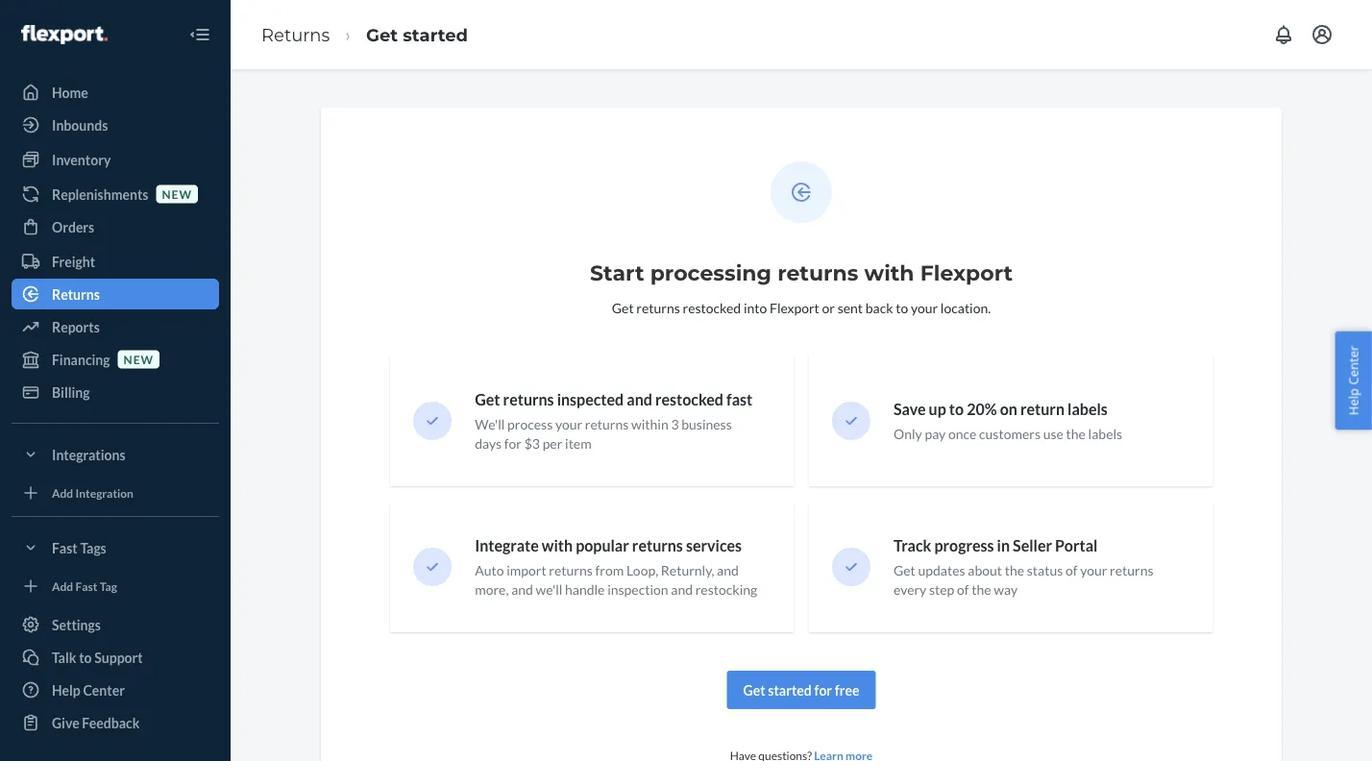 Task type: describe. For each thing, give the bounding box(es) containing it.
talk to support
[[52, 649, 143, 666]]

tag
[[100, 579, 117, 593]]

start processing returns with flexport
[[590, 260, 1013, 286]]

reports link
[[12, 312, 219, 342]]

tags
[[80, 540, 106, 556]]

step
[[930, 582, 955, 598]]

0 vertical spatial with
[[865, 260, 915, 286]]

get for get returns restocked into flexport or sent back to your location.
[[612, 300, 634, 316]]

handle
[[565, 582, 605, 598]]

and up restocking on the bottom of the page
[[717, 562, 739, 579]]

0 vertical spatial labels
[[1068, 400, 1108, 419]]

fast
[[727, 390, 753, 409]]

get returns inspected and restocked fast we'll process your returns within 3 business days for $3 per item
[[475, 390, 753, 452]]

inspection
[[608, 582, 669, 598]]

inventory link
[[12, 144, 219, 175]]

returns up loop,
[[633, 537, 683, 555]]

financing
[[52, 351, 110, 368]]

item
[[565, 435, 592, 452]]

from
[[596, 562, 624, 579]]

and down import
[[512, 582, 533, 598]]

free
[[835, 682, 860, 699]]

fast tags
[[52, 540, 106, 556]]

reports
[[52, 319, 100, 335]]

support
[[94, 649, 143, 666]]

save up to 20% on return labels only pay once customers use the labels
[[894, 400, 1123, 442]]

help center button
[[1336, 331, 1373, 430]]

inspected
[[557, 390, 624, 409]]

1 vertical spatial of
[[958, 582, 970, 598]]

every
[[894, 582, 927, 598]]

get returns restocked into flexport or sent back to your location.
[[612, 300, 991, 316]]

get inside track progress in seller portal get updates about the status of your returns every step of the way
[[894, 562, 916, 579]]

returns inside breadcrumbs navigation
[[262, 24, 330, 45]]

the inside save up to 20% on return labels only pay once customers use the labels
[[1067, 426, 1086, 442]]

get started for free button
[[727, 671, 876, 710]]

settings
[[52, 617, 101, 633]]

get started for free
[[744, 682, 860, 699]]

get for get started
[[366, 24, 398, 45]]

integration
[[75, 486, 134, 500]]

sent
[[838, 300, 863, 316]]

1 horizontal spatial to
[[896, 300, 909, 316]]

started for get started for free
[[769, 682, 812, 699]]

save
[[894, 400, 926, 419]]

returns down start
[[637, 300, 681, 316]]

billing link
[[12, 377, 219, 408]]

restocking
[[696, 582, 758, 598]]

help center inside button
[[1346, 346, 1363, 416]]

close navigation image
[[188, 23, 212, 46]]

returns up or
[[778, 260, 859, 286]]

1 vertical spatial fast
[[75, 579, 98, 593]]

in
[[998, 537, 1011, 555]]

0 vertical spatial of
[[1066, 562, 1078, 579]]

breadcrumbs navigation
[[246, 7, 484, 63]]

returns down inspected
[[585, 416, 629, 433]]

open account menu image
[[1311, 23, 1335, 46]]

add fast tag
[[52, 579, 117, 593]]

orders
[[52, 219, 94, 235]]

track
[[894, 537, 932, 555]]

get started
[[366, 24, 468, 45]]

pay
[[925, 426, 946, 442]]

track progress in seller portal get updates about the status of your returns every step of the way
[[894, 537, 1154, 598]]

0 vertical spatial returns link
[[262, 24, 330, 45]]

add integration
[[52, 486, 134, 500]]

into
[[744, 300, 768, 316]]

3
[[671, 416, 679, 433]]

20%
[[967, 400, 998, 419]]

1 vertical spatial labels
[[1089, 426, 1123, 442]]

we'll
[[475, 416, 505, 433]]

help center link
[[12, 675, 219, 706]]

within
[[632, 416, 669, 433]]

get for get returns inspected and restocked fast we'll process your returns within 3 business days for $3 per item
[[475, 390, 500, 409]]

to inside save up to 20% on return labels only pay once customers use the labels
[[950, 400, 964, 419]]

back
[[866, 300, 894, 316]]

days
[[475, 435, 502, 452]]

on
[[1001, 400, 1018, 419]]

0 horizontal spatial returns
[[52, 286, 100, 302]]

freight link
[[12, 246, 219, 277]]

your inside track progress in seller portal get updates about the status of your returns every step of the way
[[1081, 562, 1108, 579]]

process
[[508, 416, 553, 433]]

with inside integrate with popular returns services auto import returns from loop, returnly, and more, and we'll handle inspection and restocking
[[542, 537, 573, 555]]

services
[[686, 537, 742, 555]]

get for get started for free
[[744, 682, 766, 699]]

talk
[[52, 649, 76, 666]]

give feedback
[[52, 715, 140, 731]]

to inside button
[[79, 649, 92, 666]]

progress
[[935, 537, 995, 555]]

0 vertical spatial your
[[911, 300, 939, 316]]

returns up handle
[[549, 562, 593, 579]]

home
[[52, 84, 88, 100]]

new for replenishments
[[162, 187, 192, 201]]

once
[[949, 426, 977, 442]]

business
[[682, 416, 732, 433]]

started for get started
[[403, 24, 468, 45]]

fast tags button
[[12, 533, 219, 563]]



Task type: locate. For each thing, give the bounding box(es) containing it.
0 horizontal spatial new
[[124, 352, 154, 366]]

with up import
[[542, 537, 573, 555]]

1 vertical spatial help center
[[52, 682, 125, 699]]

1 horizontal spatial help center
[[1346, 346, 1363, 416]]

1 vertical spatial with
[[542, 537, 573, 555]]

we'll
[[536, 582, 563, 598]]

1 horizontal spatial new
[[162, 187, 192, 201]]

use
[[1044, 426, 1064, 442]]

1 horizontal spatial your
[[911, 300, 939, 316]]

add left integration in the bottom of the page
[[52, 486, 73, 500]]

0 horizontal spatial help center
[[52, 682, 125, 699]]

0 horizontal spatial for
[[505, 435, 522, 452]]

1 vertical spatial returns link
[[12, 279, 219, 310]]

inbounds link
[[12, 110, 219, 140]]

1 vertical spatial for
[[815, 682, 833, 699]]

flexport left or
[[770, 300, 820, 316]]

and
[[627, 390, 653, 409], [717, 562, 739, 579], [512, 582, 533, 598], [671, 582, 693, 598]]

returns link
[[262, 24, 330, 45], [12, 279, 219, 310]]

seller
[[1013, 537, 1053, 555]]

0 horizontal spatial flexport
[[770, 300, 820, 316]]

of right step
[[958, 582, 970, 598]]

1 vertical spatial new
[[124, 352, 154, 366]]

the up way
[[1005, 562, 1025, 579]]

1 horizontal spatial returns
[[262, 24, 330, 45]]

0 vertical spatial center
[[1346, 346, 1363, 385]]

up
[[929, 400, 947, 419]]

fast
[[52, 540, 78, 556], [75, 579, 98, 593]]

more,
[[475, 582, 509, 598]]

fast inside dropdown button
[[52, 540, 78, 556]]

1 vertical spatial to
[[950, 400, 964, 419]]

returns up reports at the left top of the page
[[52, 286, 100, 302]]

returns inside track progress in seller portal get updates about the status of your returns every step of the way
[[1111, 562, 1154, 579]]

0 vertical spatial help center
[[1346, 346, 1363, 416]]

0 vertical spatial add
[[52, 486, 73, 500]]

add integration link
[[12, 478, 219, 509]]

0 horizontal spatial to
[[79, 649, 92, 666]]

0 horizontal spatial of
[[958, 582, 970, 598]]

replenishments
[[52, 186, 148, 202]]

flexport logo image
[[21, 25, 108, 44]]

returns link right 'close navigation' icon
[[262, 24, 330, 45]]

status
[[1028, 562, 1064, 579]]

started inside button
[[769, 682, 812, 699]]

to right the back
[[896, 300, 909, 316]]

add inside add integration link
[[52, 486, 73, 500]]

get inside button
[[744, 682, 766, 699]]

flexport for into
[[770, 300, 820, 316]]

flexport up location.
[[921, 260, 1013, 286]]

2 vertical spatial the
[[972, 582, 992, 598]]

your down portal
[[1081, 562, 1108, 579]]

0 horizontal spatial help
[[52, 682, 81, 699]]

2 add from the top
[[52, 579, 73, 593]]

0 vertical spatial help
[[1346, 388, 1363, 416]]

integrations button
[[12, 439, 219, 470]]

and inside get returns inspected and restocked fast we'll process your returns within 3 business days for $3 per item
[[627, 390, 653, 409]]

integrate with popular returns services auto import returns from loop, returnly, and more, and we'll handle inspection and restocking
[[475, 537, 758, 598]]

2 vertical spatial to
[[79, 649, 92, 666]]

0 vertical spatial to
[[896, 300, 909, 316]]

give feedback button
[[12, 708, 219, 738]]

to right up
[[950, 400, 964, 419]]

or
[[823, 300, 835, 316]]

add inside "add fast tag" link
[[52, 579, 73, 593]]

and down returnly,
[[671, 582, 693, 598]]

billing
[[52, 384, 90, 400]]

1 add from the top
[[52, 486, 73, 500]]

1 horizontal spatial with
[[865, 260, 915, 286]]

0 horizontal spatial your
[[556, 416, 583, 433]]

1 horizontal spatial center
[[1346, 346, 1363, 385]]

processing
[[651, 260, 772, 286]]

0 vertical spatial the
[[1067, 426, 1086, 442]]

0 horizontal spatial returns link
[[12, 279, 219, 310]]

1 vertical spatial help
[[52, 682, 81, 699]]

add fast tag link
[[12, 571, 219, 602]]

0 vertical spatial started
[[403, 24, 468, 45]]

your inside get returns inspected and restocked fast we'll process your returns within 3 business days for $3 per item
[[556, 416, 583, 433]]

help inside button
[[1346, 388, 1363, 416]]

and up within
[[627, 390, 653, 409]]

help inside 'link'
[[52, 682, 81, 699]]

freight
[[52, 253, 95, 270]]

1 horizontal spatial of
[[1066, 562, 1078, 579]]

popular
[[576, 537, 630, 555]]

get inside breadcrumbs navigation
[[366, 24, 398, 45]]

restocked inside get returns inspected and restocked fast we'll process your returns within 3 business days for $3 per item
[[656, 390, 724, 409]]

with up the back
[[865, 260, 915, 286]]

new
[[162, 187, 192, 201], [124, 352, 154, 366]]

of
[[1066, 562, 1078, 579], [958, 582, 970, 598]]

center inside 'link'
[[83, 682, 125, 699]]

returns right status
[[1111, 562, 1154, 579]]

restocked down processing
[[683, 300, 741, 316]]

portal
[[1056, 537, 1098, 555]]

integrate
[[475, 537, 539, 555]]

restocked up 3
[[656, 390, 724, 409]]

the
[[1067, 426, 1086, 442], [1005, 562, 1025, 579], [972, 582, 992, 598]]

fast left tag
[[75, 579, 98, 593]]

1 vertical spatial flexport
[[770, 300, 820, 316]]

orders link
[[12, 212, 219, 242]]

help
[[1346, 388, 1363, 416], [52, 682, 81, 699]]

1 vertical spatial started
[[769, 682, 812, 699]]

1 horizontal spatial help
[[1346, 388, 1363, 416]]

location.
[[941, 300, 991, 316]]

2 vertical spatial your
[[1081, 562, 1108, 579]]

add up 'settings'
[[52, 579, 73, 593]]

the right the use
[[1067, 426, 1086, 442]]

add for add integration
[[52, 486, 73, 500]]

0 vertical spatial for
[[505, 435, 522, 452]]

start
[[590, 260, 645, 286]]

inventory
[[52, 151, 111, 168]]

return
[[1021, 400, 1065, 419]]

about
[[969, 562, 1003, 579]]

returns
[[262, 24, 330, 45], [52, 286, 100, 302]]

help center inside 'link'
[[52, 682, 125, 699]]

for
[[505, 435, 522, 452], [815, 682, 833, 699]]

your left location.
[[911, 300, 939, 316]]

give
[[52, 715, 79, 731]]

talk to support button
[[12, 642, 219, 673]]

0 vertical spatial returns
[[262, 24, 330, 45]]

2 horizontal spatial to
[[950, 400, 964, 419]]

labels right return
[[1068, 400, 1108, 419]]

returns link up reports link
[[12, 279, 219, 310]]

1 vertical spatial returns
[[52, 286, 100, 302]]

started inside breadcrumbs navigation
[[403, 24, 468, 45]]

settings link
[[12, 610, 219, 640]]

0 horizontal spatial center
[[83, 682, 125, 699]]

labels right the use
[[1089, 426, 1123, 442]]

0 horizontal spatial the
[[972, 582, 992, 598]]

to right the talk
[[79, 649, 92, 666]]

auto
[[475, 562, 504, 579]]

for inside get returns inspected and restocked fast we'll process your returns within 3 business days for $3 per item
[[505, 435, 522, 452]]

1 horizontal spatial flexport
[[921, 260, 1013, 286]]

returnly,
[[661, 562, 715, 579]]

center
[[1346, 346, 1363, 385], [83, 682, 125, 699]]

way
[[994, 582, 1018, 598]]

0 vertical spatial fast
[[52, 540, 78, 556]]

get inside get returns inspected and restocked fast we'll process your returns within 3 business days for $3 per item
[[475, 390, 500, 409]]

0 vertical spatial restocked
[[683, 300, 741, 316]]

returns right 'close navigation' icon
[[262, 24, 330, 45]]

only
[[894, 426, 923, 442]]

0 horizontal spatial with
[[542, 537, 573, 555]]

the down about
[[972, 582, 992, 598]]

1 horizontal spatial for
[[815, 682, 833, 699]]

feedback
[[82, 715, 140, 731]]

for left free
[[815, 682, 833, 699]]

1 vertical spatial add
[[52, 579, 73, 593]]

2 horizontal spatial your
[[1081, 562, 1108, 579]]

with
[[865, 260, 915, 286], [542, 537, 573, 555]]

customers
[[980, 426, 1041, 442]]

loop,
[[627, 562, 659, 579]]

0 vertical spatial new
[[162, 187, 192, 201]]

add for add fast tag
[[52, 579, 73, 593]]

1 horizontal spatial the
[[1005, 562, 1025, 579]]

help center
[[1346, 346, 1363, 416], [52, 682, 125, 699]]

get started link
[[366, 24, 468, 45]]

1 horizontal spatial started
[[769, 682, 812, 699]]

your up item
[[556, 416, 583, 433]]

for inside get started for free button
[[815, 682, 833, 699]]

center inside button
[[1346, 346, 1363, 385]]

flexport for with
[[921, 260, 1013, 286]]

1 vertical spatial center
[[83, 682, 125, 699]]

for left the $3
[[505, 435, 522, 452]]

fast left tags
[[52, 540, 78, 556]]

inbounds
[[52, 117, 108, 133]]

returns up process
[[503, 390, 554, 409]]

updates
[[919, 562, 966, 579]]

open notifications image
[[1273, 23, 1296, 46]]

1 horizontal spatial returns link
[[262, 24, 330, 45]]

new for financing
[[124, 352, 154, 366]]

import
[[507, 562, 547, 579]]

home link
[[12, 77, 219, 108]]

integrations
[[52, 447, 126, 463]]

labels
[[1068, 400, 1108, 419], [1089, 426, 1123, 442]]

1 vertical spatial restocked
[[656, 390, 724, 409]]

1 vertical spatial the
[[1005, 562, 1025, 579]]

of down portal
[[1066, 562, 1078, 579]]

2 horizontal spatial the
[[1067, 426, 1086, 442]]

per
[[543, 435, 563, 452]]

0 vertical spatial flexport
[[921, 260, 1013, 286]]

0 horizontal spatial started
[[403, 24, 468, 45]]

new up orders link
[[162, 187, 192, 201]]

flexport
[[921, 260, 1013, 286], [770, 300, 820, 316]]

$3
[[525, 435, 540, 452]]

your
[[911, 300, 939, 316], [556, 416, 583, 433], [1081, 562, 1108, 579]]

1 vertical spatial your
[[556, 416, 583, 433]]

new down reports link
[[124, 352, 154, 366]]



Task type: vqa. For each thing, say whether or not it's contained in the screenshot.
2nd Fulfillment
no



